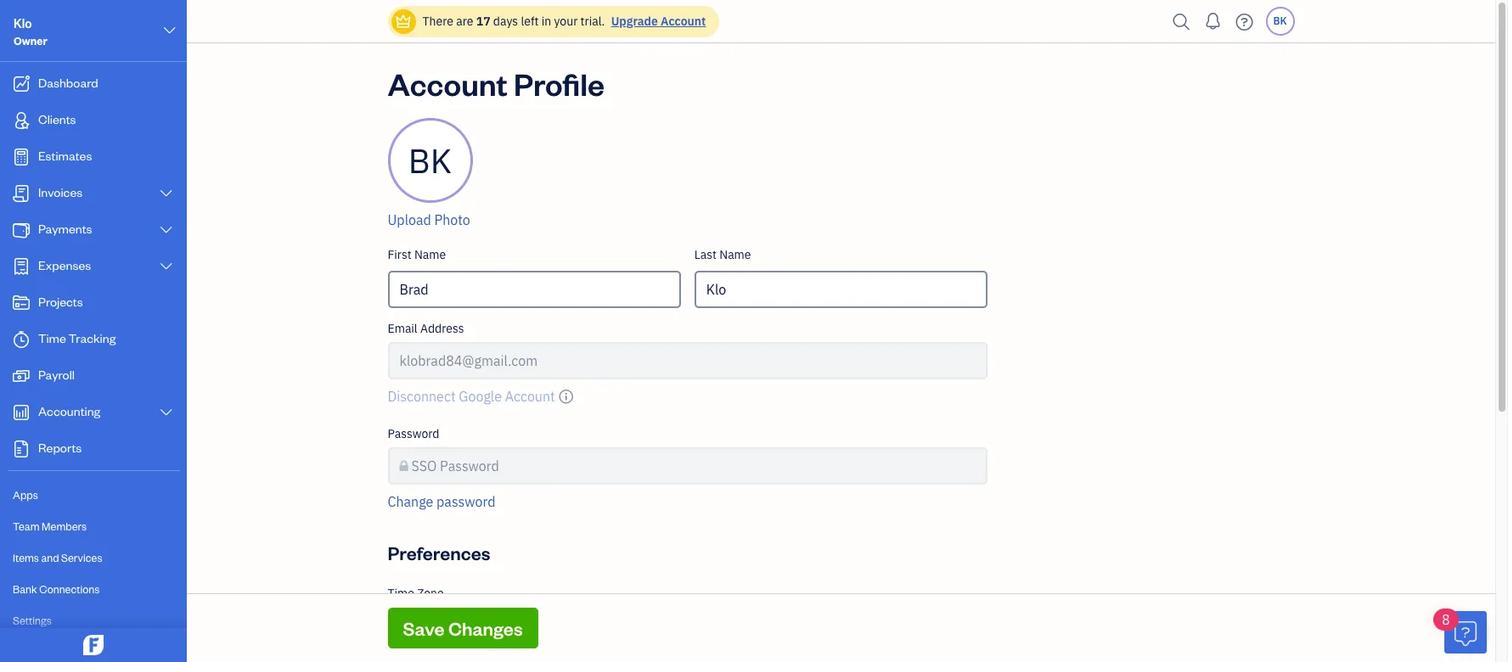 Task type: locate. For each thing, give the bounding box(es) containing it.
chevron large down image
[[159, 223, 174, 237], [159, 260, 174, 274], [159, 406, 174, 420]]

resource center badge image
[[1445, 612, 1487, 654]]

account down there
[[388, 64, 508, 104]]

payroll
[[38, 367, 75, 383]]

items and services
[[13, 551, 102, 565]]

owner
[[14, 34, 47, 48]]

Last Name text field
[[695, 271, 988, 308]]

money image
[[11, 368, 31, 385]]

your
[[554, 14, 578, 29]]

time inside main 'element'
[[38, 330, 66, 347]]

email
[[388, 321, 418, 336]]

3 chevron large down image from the top
[[159, 406, 174, 420]]

dashboard link
[[4, 67, 182, 102]]

1 vertical spatial account
[[388, 64, 508, 104]]

chart image
[[11, 404, 31, 421]]

8 button
[[1434, 609, 1487, 654]]

account right upgrade
[[661, 14, 706, 29]]

tracking
[[69, 330, 116, 347]]

info image
[[558, 387, 574, 407]]

chevron large down image for payments
[[159, 223, 174, 237]]

team members
[[13, 520, 87, 533]]

accounting
[[38, 404, 100, 420]]

invoice image
[[11, 185, 31, 202]]

projects link
[[4, 286, 182, 321]]

klo owner
[[14, 15, 47, 48]]

bank connections link
[[4, 575, 182, 605]]

zone
[[417, 586, 444, 601]]

chevron large down image down the payments link
[[159, 260, 174, 274]]

payroll link
[[4, 359, 182, 394]]

first
[[388, 247, 412, 262]]

save changes
[[403, 617, 523, 641]]

name right 'first'
[[414, 247, 446, 262]]

0 vertical spatial account
[[661, 14, 706, 29]]

notifications image
[[1200, 4, 1227, 38]]

name right last
[[720, 247, 751, 262]]

settings
[[13, 614, 52, 628]]

project image
[[11, 295, 31, 312]]

sso password
[[412, 458, 499, 475]]

reports link
[[4, 432, 182, 467]]

2 name from the left
[[720, 247, 751, 262]]

left
[[521, 14, 539, 29]]

chevron large down image inside "accounting" "link"
[[159, 406, 174, 420]]

password
[[388, 426, 440, 442], [440, 458, 499, 475]]

0 horizontal spatial account
[[388, 64, 508, 104]]

0 horizontal spatial bk
[[408, 138, 452, 183]]

sso
[[412, 458, 437, 475]]

time right the timer image
[[38, 330, 66, 347]]

0 vertical spatial chevron large down image
[[159, 223, 174, 237]]

name for last name
[[720, 247, 751, 262]]

1 horizontal spatial password
[[440, 458, 499, 475]]

main element
[[0, 0, 242, 663]]

2 vertical spatial chevron large down image
[[159, 406, 174, 420]]

First Name text field
[[388, 271, 681, 308]]

17
[[476, 14, 491, 29]]

1 horizontal spatial time
[[388, 586, 414, 601]]

0 horizontal spatial time
[[38, 330, 66, 347]]

chevron large down image
[[162, 20, 178, 41], [159, 187, 174, 200]]

time
[[38, 330, 66, 347], [388, 586, 414, 601]]

go to help image
[[1231, 9, 1258, 34]]

0 horizontal spatial password
[[388, 426, 440, 442]]

save
[[403, 617, 445, 641]]

items
[[13, 551, 39, 565]]

time left zone
[[388, 586, 414, 601]]

members
[[42, 520, 87, 533]]

save changes button
[[388, 608, 538, 649]]

0 horizontal spatial name
[[414, 247, 446, 262]]

chevron large down image down payroll link in the bottom left of the page
[[159, 406, 174, 420]]

bk right go to help 'image'
[[1274, 14, 1287, 27]]

chevron large down image for expenses
[[159, 260, 174, 274]]

bk
[[1274, 14, 1287, 27], [408, 138, 452, 183]]

0 vertical spatial chevron large down image
[[162, 20, 178, 41]]

password up password
[[440, 458, 499, 475]]

Email Address email field
[[388, 342, 988, 380]]

estimates link
[[4, 140, 182, 175]]

upload
[[388, 212, 431, 229]]

address
[[420, 321, 464, 336]]

crown image
[[395, 12, 412, 30]]

expense image
[[11, 258, 31, 275]]

account
[[661, 14, 706, 29], [388, 64, 508, 104]]

1 horizontal spatial bk
[[1274, 14, 1287, 27]]

1 vertical spatial bk
[[408, 138, 452, 183]]

1 vertical spatial chevron large down image
[[159, 260, 174, 274]]

and
[[41, 551, 59, 565]]

time tracking link
[[4, 323, 182, 358]]

time zone
[[388, 586, 444, 601]]

name
[[414, 247, 446, 262], [720, 247, 751, 262]]

trial.
[[581, 14, 605, 29]]

bk up upload photo
[[408, 138, 452, 183]]

0 vertical spatial time
[[38, 330, 66, 347]]

password up lock icon
[[388, 426, 440, 442]]

1 horizontal spatial name
[[720, 247, 751, 262]]

bk inside dropdown button
[[1274, 14, 1287, 27]]

2 chevron large down image from the top
[[159, 260, 174, 274]]

1 vertical spatial time
[[388, 586, 414, 601]]

invoices
[[38, 184, 83, 200]]

chevron large down image down "invoices" link
[[159, 223, 174, 237]]

0 vertical spatial bk
[[1274, 14, 1287, 27]]

1 name from the left
[[414, 247, 446, 262]]

chevron large down image inside expenses link
[[159, 260, 174, 274]]

1 chevron large down image from the top
[[159, 223, 174, 237]]

change password
[[388, 494, 496, 511]]

email address
[[388, 321, 464, 336]]

password
[[437, 494, 496, 511]]



Task type: describe. For each thing, give the bounding box(es) containing it.
in
[[542, 14, 551, 29]]

are
[[456, 14, 474, 29]]

freshbooks image
[[80, 635, 107, 656]]

bank connections
[[13, 583, 100, 596]]

estimates
[[38, 148, 92, 164]]

team members link
[[4, 512, 182, 542]]

dashboard
[[38, 75, 98, 91]]

days
[[493, 14, 518, 29]]

there are 17 days left in your trial. upgrade account
[[423, 14, 706, 29]]

changes
[[448, 617, 523, 641]]

bk button
[[1266, 7, 1295, 36]]

client image
[[11, 112, 31, 129]]

settings link
[[4, 607, 182, 636]]

accounting link
[[4, 396, 182, 431]]

profile
[[514, 64, 605, 104]]

timer image
[[11, 331, 31, 348]]

items and services link
[[4, 544, 182, 573]]

payments link
[[4, 213, 182, 248]]

first name
[[388, 247, 446, 262]]

bk inside the account profile element
[[408, 138, 452, 183]]

dashboard image
[[11, 76, 31, 93]]

payment image
[[11, 222, 31, 239]]

search image
[[1168, 9, 1196, 34]]

lock image
[[400, 456, 408, 477]]

invoices link
[[4, 177, 182, 212]]

projects
[[38, 294, 83, 310]]

last name
[[695, 247, 751, 262]]

apps
[[13, 488, 38, 502]]

clients
[[38, 111, 76, 127]]

bank
[[13, 583, 37, 596]]

reports
[[38, 440, 82, 456]]

team
[[13, 520, 40, 533]]

connections
[[39, 583, 100, 596]]

time for time zone
[[388, 586, 414, 601]]

change
[[388, 494, 433, 511]]

0 vertical spatial password
[[388, 426, 440, 442]]

report image
[[11, 441, 31, 458]]

upgrade account link
[[608, 14, 706, 29]]

8
[[1442, 612, 1451, 629]]

apps link
[[4, 481, 182, 511]]

preferences
[[388, 541, 491, 565]]

time for time tracking
[[38, 330, 66, 347]]

1 horizontal spatial account
[[661, 14, 706, 29]]

upgrade
[[611, 14, 658, 29]]

klo
[[14, 15, 32, 31]]

account profile element
[[381, 118, 995, 526]]

upload photo
[[388, 212, 470, 229]]

last
[[695, 247, 717, 262]]

expenses
[[38, 257, 91, 274]]

1 vertical spatial password
[[440, 458, 499, 475]]

1 vertical spatial chevron large down image
[[159, 187, 174, 200]]

change password button
[[388, 492, 496, 512]]

payments
[[38, 221, 92, 237]]

expenses link
[[4, 250, 182, 285]]

estimate image
[[11, 149, 31, 166]]

chevron large down image for accounting
[[159, 406, 174, 420]]

time tracking
[[38, 330, 116, 347]]

clients link
[[4, 104, 182, 138]]

there
[[423, 14, 454, 29]]

services
[[61, 551, 102, 565]]

name for first name
[[414, 247, 446, 262]]

photo
[[435, 212, 470, 229]]

account profile
[[388, 64, 605, 104]]



Task type: vqa. For each thing, say whether or not it's contained in the screenshot.
Account
yes



